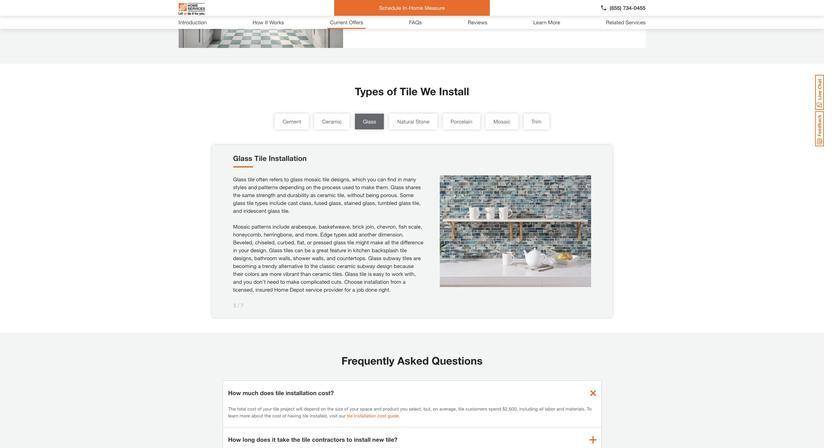 Task type: describe. For each thing, give the bounding box(es) containing it.
1 walls, from the left
[[279, 255, 292, 262]]

size
[[335, 407, 343, 412]]

might
[[356, 240, 369, 246]]

vibrant
[[283, 271, 299, 277]]

to left install
[[347, 437, 352, 444]]

a right from
[[403, 279, 406, 285]]

current
[[330, 19, 348, 25]]

tumbled
[[378, 200, 397, 206]]

having
[[288, 414, 301, 419]]

works
[[269, 19, 284, 25]]

1 vertical spatial installation
[[286, 390, 317, 397]]

home inside button
[[409, 5, 423, 11]]

3 / 7
[[233, 303, 244, 309]]

all inside the total cost of your tile project will depend on the size of your space and product you select, but, on average, tile customers spend $2,600, including all labor and materials. to learn more about the cost of having tile installed, visit our
[[539, 407, 544, 412]]

tile left is
[[360, 271, 367, 277]]

the down styles
[[233, 192, 241, 198]]

related services
[[606, 19, 646, 25]]

designs, inside mosaic patterns include arabesque, basketweave, brick join, chevron, fish scale, honeycomb, herringbone, and more. edge types add another dimension. beveled, chiseled, curbed, flat, or pressed glass tile might make all the difference in your design. glass tiles can be a great feature in kitchen backsplash tile designs, bathroom walls, shower walls, and countertops. glass subway tiles are becoming a trendy alternative to the classic ceramic subway design because their colors are more vibrant than ceramic tiles. glass tile is easy to work with, and you don't need to make complicated cuts. choose installation from a licensed, insured home depot service provider for a job done right.
[[233, 255, 253, 262]]

stained
[[344, 200, 361, 206]]

questions
[[432, 355, 483, 368]]

tile?
[[386, 437, 398, 444]]

service
[[306, 287, 322, 293]]

more.
[[305, 232, 319, 238]]

live chat image
[[815, 75, 824, 110]]

and left iridescent
[[233, 208, 242, 214]]

1 horizontal spatial on
[[321, 407, 326, 412]]

tile right the our
[[347, 414, 353, 419]]

0 horizontal spatial subway
[[357, 263, 375, 269]]

tile left the 'contractors'
[[302, 437, 310, 444]]

and up same
[[248, 184, 257, 191]]

shower
[[293, 255, 310, 262]]

fish
[[399, 224, 407, 230]]

2 horizontal spatial your
[[350, 407, 359, 412]]

great
[[317, 247, 329, 254]]

cement button
[[275, 114, 309, 130]]

all inside mosaic patterns include arabesque, basketweave, brick join, chevron, fish scale, honeycomb, herringbone, and more. edge types add another dimension. beveled, chiseled, curbed, flat, or pressed glass tile might make all the difference in your design. glass tiles can be a great feature in kitchen backsplash tile designs, bathroom walls, shower walls, and countertops. glass subway tiles are becoming a trendy alternative to the classic ceramic subway design because their colors are more vibrant than ceramic tiles. glass tile is easy to work with, and you don't need to make complicated cuts. choose installation from a licensed, insured home depot service provider for a job done right.
[[385, 240, 390, 246]]

ceramic inside glass tile often refers to glass mosaic tile designs, which you can find in many styles and patterns depending on the process used to make them. glass shares the same strength and durability as ceramic tile, without being porous. some glass tile types include cast class, fused glass, stained glass, tumbled glass tile, and iridescent glass tile.
[[317, 192, 336, 198]]

styles
[[233, 184, 247, 191]]

measure
[[425, 5, 445, 11]]

1 vertical spatial are
[[261, 271, 268, 277]]

flat,
[[297, 240, 306, 246]]

(855) 734-0455
[[610, 5, 646, 11]]

2 vertical spatial make
[[286, 279, 299, 285]]

take
[[277, 437, 290, 444]]

reviews
[[468, 19, 488, 25]]

cement
[[283, 118, 301, 125]]

white bathroom tile floor image image
[[179, 0, 343, 48]]

to down which
[[355, 184, 360, 191]]

installation
[[269, 154, 307, 163]]

cast
[[288, 200, 298, 206]]

0 horizontal spatial in
[[233, 247, 237, 254]]

mosaic for mosaic patterns include arabesque, basketweave, brick join, chevron, fish scale, honeycomb, herringbone, and more. edge types add another dimension. beveled, chiseled, curbed, flat, or pressed glass tile might make all the difference in your design. glass tiles can be a great feature in kitchen backsplash tile designs, bathroom walls, shower walls, and countertops. glass subway tiles are becoming a trendy alternative to the classic ceramic subway design because their colors are more vibrant than ceramic tiles. glass tile is easy to work with, and you don't need to make complicated cuts. choose installation from a licensed, insured home depot service provider for a job done right.
[[233, 224, 250, 230]]

and right labor
[[557, 407, 564, 412]]

1 vertical spatial make
[[370, 240, 383, 246]]

patterns inside mosaic patterns include arabesque, basketweave, brick join, chevron, fish scale, honeycomb, herringbone, and more. edge types add another dimension. beveled, chiseled, curbed, flat, or pressed glass tile might make all the difference in your design. glass tiles can be a great feature in kitchen backsplash tile designs, bathroom walls, shower walls, and countertops. glass subway tiles are becoming a trendy alternative to the classic ceramic subway design because their colors are more vibrant than ceramic tiles. glass tile is easy to work with, and you don't need to make complicated cuts. choose installation from a licensed, insured home depot service provider for a job done right.
[[252, 224, 271, 230]]

edge
[[320, 232, 333, 238]]

a right be
[[312, 247, 315, 254]]

(855)
[[610, 5, 622, 11]]

how long does it take the tile contractors to install new tile?
[[228, 437, 398, 444]]

tile up project
[[276, 390, 284, 397]]

2 walls, from the left
[[312, 255, 325, 262]]

tile down depend
[[303, 414, 309, 419]]

materials.
[[566, 407, 586, 412]]

dimension.
[[378, 232, 404, 238]]

to down design
[[386, 271, 390, 277]]

the up visit
[[327, 407, 334, 412]]

home inside mosaic patterns include arabesque, basketweave, brick join, chevron, fish scale, honeycomb, herringbone, and more. edge types add another dimension. beveled, chiseled, curbed, flat, or pressed glass tile might make all the difference in your design. glass tiles can be a great feature in kitchen backsplash tile designs, bathroom walls, shower walls, and countertops. glass subway tiles are becoming a trendy alternative to the classic ceramic subway design because their colors are more vibrant than ceramic tiles. glass tile is easy to work with, and you don't need to make complicated cuts. choose installation from a licensed, insured home depot service provider for a job done right.
[[274, 287, 288, 293]]

space
[[360, 407, 372, 412]]

2 horizontal spatial on
[[433, 407, 438, 412]]

or
[[307, 240, 312, 246]]

and up flat,
[[295, 232, 304, 238]]

glass up the depending
[[290, 176, 303, 183]]

734-
[[623, 5, 634, 11]]

visit
[[329, 414, 338, 419]]

types inside mosaic patterns include arabesque, basketweave, brick join, chevron, fish scale, honeycomb, herringbone, and more. edge types add another dimension. beveled, chiseled, curbed, flat, or pressed glass tile might make all the difference in your design. glass tiles can be a great feature in kitchen backsplash tile designs, bathroom walls, shower walls, and countertops. glass subway tiles are becoming a trendy alternative to the classic ceramic subway design because their colors are more vibrant than ceramic tiles. glass tile is easy to work with, and you don't need to make complicated cuts. choose installation from a licensed, insured home depot service provider for a job done right.
[[334, 232, 347, 238]]

tile installation cost guide .
[[347, 414, 400, 419]]

designs, inside glass tile often refers to glass mosaic tile designs, which you can find in many styles and patterns depending on the process used to make them. glass shares the same strength and durability as ceramic tile, without being porous. some glass tile types include cast class, fused glass, stained glass, tumbled glass tile, and iridescent glass tile.
[[331, 176, 351, 183]]

than
[[301, 271, 311, 277]]

how it works
[[253, 19, 284, 25]]

include inside glass tile often refers to glass mosaic tile designs, which you can find in many styles and patterns depending on the process used to make them. glass shares the same strength and durability as ceramic tile, without being porous. some glass tile types include cast class, fused glass, stained glass, tumbled glass tile, and iridescent glass tile.
[[270, 200, 286, 206]]

much
[[243, 390, 258, 397]]

glass button
[[355, 114, 384, 130]]

stone
[[416, 118, 430, 125]]

the up than
[[311, 263, 318, 269]]

frequently
[[342, 355, 395, 368]]

2 glass, from the left
[[363, 200, 376, 206]]

can inside glass tile often refers to glass mosaic tile designs, which you can find in many styles and patterns depending on the process used to make them. glass shares the same strength and durability as ceramic tile, without being porous. some glass tile types include cast class, fused glass, stained glass, tumbled glass tile, and iridescent glass tile.
[[378, 176, 386, 183]]

mosaic button
[[486, 114, 519, 130]]

contractors
[[312, 437, 345, 444]]

installed,
[[310, 414, 328, 419]]

how for how it works
[[253, 19, 263, 25]]

beveled,
[[233, 240, 254, 246]]

frequently asked questions
[[342, 355, 483, 368]]

1 horizontal spatial your
[[263, 407, 272, 412]]

the right about
[[265, 414, 271, 419]]

which
[[352, 176, 366, 183]]

can inside mosaic patterns include arabesque, basketweave, brick join, chevron, fish scale, honeycomb, herringbone, and more. edge types add another dimension. beveled, chiseled, curbed, flat, or pressed glass tile might make all the difference in your design. glass tiles can be a great feature in kitchen backsplash tile designs, bathroom walls, shower walls, and countertops. glass subway tiles are becoming a trendy alternative to the classic ceramic subway design because their colors are more vibrant than ceramic tiles. glass tile is easy to work with, and you don't need to make complicated cuts. choose installation from a licensed, insured home depot service provider for a job done right.
[[295, 247, 303, 254]]

join,
[[366, 224, 376, 230]]

shares
[[405, 184, 421, 191]]

in inside glass tile often refers to glass mosaic tile designs, which you can find in many styles and patterns depending on the process used to make them. glass shares the same strength and durability as ceramic tile, without being porous. some glass tile types include cast class, fused glass, stained glass, tumbled glass tile, and iridescent glass tile.
[[398, 176, 402, 183]]

1 vertical spatial learn more
[[533, 19, 560, 25]]

honeycomb,
[[233, 232, 262, 238]]

to right need on the bottom of the page
[[280, 279, 285, 285]]

0 horizontal spatial tiles
[[284, 247, 293, 254]]

1 horizontal spatial are
[[414, 255, 421, 262]]

colors
[[245, 271, 259, 277]]

strength
[[256, 192, 276, 198]]

types inside glass tile often refers to glass mosaic tile designs, which you can find in many styles and patterns depending on the process used to make them. glass shares the same strength and durability as ceramic tile, without being porous. some glass tile types include cast class, fused glass, stained glass, tumbled glass tile, and iridescent glass tile.
[[255, 200, 268, 206]]

bathroom
[[254, 255, 277, 262]]

how for how much does tile installation cost?
[[228, 390, 241, 397]]

tile installation cost guide link
[[347, 414, 399, 419]]

porous.
[[381, 192, 398, 198]]

natural
[[397, 118, 414, 125]]

natural stone button
[[389, 114, 437, 130]]

trim
[[532, 118, 542, 125]]

offers
[[349, 19, 363, 25]]

with,
[[405, 271, 416, 277]]

1 horizontal spatial learn
[[533, 19, 547, 25]]

types
[[355, 85, 384, 98]]

glass down some
[[399, 200, 411, 206]]

iridescent
[[243, 208, 266, 214]]

easy
[[373, 271, 384, 277]]

you inside glass tile often refers to glass mosaic tile designs, which you can find in many styles and patterns depending on the process used to make them. glass shares the same strength and durability as ceramic tile, without being porous. some glass tile types include cast class, fused glass, stained glass, tumbled glass tile, and iridescent glass tile.
[[367, 176, 376, 183]]

and down their
[[233, 279, 242, 285]]

tile.
[[282, 208, 290, 214]]

(855) 734-0455 link
[[601, 4, 646, 12]]

curbed,
[[278, 240, 296, 246]]

0 horizontal spatial learn more
[[351, 9, 381, 16]]

a right for
[[352, 287, 355, 293]]

installation inside mosaic patterns include arabesque, basketweave, brick join, chevron, fish scale, honeycomb, herringbone, and more. edge types add another dimension. beveled, chiseled, curbed, flat, or pressed glass tile might make all the difference in your design. glass tiles can be a great feature in kitchen backsplash tile designs, bathroom walls, shower walls, and countertops. glass subway tiles are becoming a trendy alternative to the classic ceramic subway design because their colors are more vibrant than ceramic tiles. glass tile is easy to work with, and you don't need to make complicated cuts. choose installation from a licensed, insured home depot service provider for a job done right.
[[364, 279, 389, 285]]

patterns inside glass tile often refers to glass mosaic tile designs, which you can find in many styles and patterns depending on the process used to make them. glass shares the same strength and durability as ceramic tile, without being porous. some glass tile types include cast class, fused glass, stained glass, tumbled glass tile, and iridescent glass tile.
[[258, 184, 278, 191]]

install
[[354, 437, 371, 444]]

project
[[281, 407, 295, 412]]

basketweave,
[[319, 224, 351, 230]]

7
[[241, 303, 244, 309]]

the right the "take"
[[291, 437, 300, 444]]

the down dimension.
[[391, 240, 399, 246]]

glass inside mosaic patterns include arabesque, basketweave, brick join, chevron, fish scale, honeycomb, herringbone, and more. edge types add another dimension. beveled, chiseled, curbed, flat, or pressed glass tile might make all the difference in your design. glass tiles can be a great feature in kitchen backsplash tile designs, bathroom walls, shower walls, and countertops. glass subway tiles are becoming a trendy alternative to the classic ceramic subway design because their colors are more vibrant than ceramic tiles. glass tile is easy to work with, and you don't need to make complicated cuts. choose installation from a licensed, insured home depot service provider for a job done right.
[[334, 240, 346, 246]]

1 vertical spatial more
[[548, 19, 560, 25]]

because
[[394, 263, 414, 269]]

labor
[[545, 407, 555, 412]]

tile down same
[[247, 200, 254, 206]]

schedule
[[379, 5, 401, 11]]

we
[[421, 85, 436, 98]]

backsplash
[[372, 247, 399, 254]]

0 vertical spatial tile,
[[337, 192, 346, 198]]

how much does tile installation cost?
[[228, 390, 334, 397]]

herringbone,
[[264, 232, 294, 238]]

1 horizontal spatial in
[[348, 247, 352, 254]]



Task type: vqa. For each thing, say whether or not it's contained in the screenshot.
product details
no



Task type: locate. For each thing, give the bounding box(es) containing it.
0 vertical spatial tile
[[400, 85, 418, 98]]

new
[[372, 437, 384, 444]]

tile, down some
[[412, 200, 421, 206]]

1 vertical spatial include
[[273, 224, 290, 230]]

tiles down curbed,
[[284, 247, 293, 254]]

designs, up used
[[331, 176, 351, 183]]

tile right average,
[[458, 407, 464, 412]]

1 vertical spatial does
[[257, 437, 270, 444]]

mosaic
[[304, 176, 321, 183]]

1 vertical spatial tile
[[254, 154, 267, 163]]

2 vertical spatial installation
[[354, 414, 376, 419]]

some
[[400, 192, 414, 198]]

glass,
[[329, 200, 343, 206], [363, 200, 376, 206]]

0 horizontal spatial can
[[295, 247, 303, 254]]

will
[[296, 407, 303, 412]]

ceramic
[[317, 192, 336, 198], [337, 263, 356, 269], [312, 271, 331, 277]]

1 vertical spatial tiles
[[403, 255, 412, 262]]

1 horizontal spatial tiles
[[403, 255, 412, 262]]

does right much
[[260, 390, 274, 397]]

1 horizontal spatial designs,
[[331, 176, 351, 183]]

mosaic for mosaic
[[494, 118, 511, 125]]

guide
[[388, 414, 399, 419]]

2 horizontal spatial in
[[398, 176, 402, 183]]

0 vertical spatial learn
[[351, 9, 366, 16]]

0 vertical spatial ceramic
[[317, 192, 336, 198]]

your down beveled,
[[239, 247, 249, 254]]

glass tile image image
[[440, 176, 591, 288]]

a down bathroom
[[258, 263, 261, 269]]

natural stone
[[397, 118, 430, 125]]

glass up feature
[[334, 240, 346, 246]]

more inside the total cost of your tile project will depend on the size of your space and product you select, but, on average, tile customers spend $2,600, including all labor and materials. to learn more about the cost of having tile installed, visit our
[[240, 414, 250, 419]]

2 vertical spatial ceramic
[[312, 271, 331, 277]]

ceramic button
[[314, 114, 350, 130]]

1 vertical spatial home
[[274, 287, 288, 293]]

schedule in-home measure button
[[334, 0, 490, 16]]

2 vertical spatial how
[[228, 437, 241, 444]]

how left it
[[253, 19, 263, 25]]

the up as
[[313, 184, 321, 191]]

0 horizontal spatial you
[[243, 279, 252, 285]]

1 vertical spatial subway
[[357, 263, 375, 269]]

feedback link image
[[815, 111, 824, 147]]

it
[[265, 19, 268, 25]]

0 horizontal spatial are
[[261, 271, 268, 277]]

0 vertical spatial mosaic
[[494, 118, 511, 125]]

the total cost of your tile project will depend on the size of your space and product you select, but, on average, tile customers spend $2,600, including all labor and materials. to learn more about the cost of having tile installed, visit our
[[228, 407, 592, 419]]

becoming
[[233, 263, 257, 269]]

introduction
[[179, 19, 207, 25]]

patterns up honeycomb,
[[252, 224, 271, 230]]

0 horizontal spatial mosaic
[[233, 224, 250, 230]]

0 horizontal spatial all
[[385, 240, 390, 246]]

ceramic down countertops.
[[337, 263, 356, 269]]

don't
[[254, 279, 266, 285]]

your inside mosaic patterns include arabesque, basketweave, brick join, chevron, fish scale, honeycomb, herringbone, and more. edge types add another dimension. beveled, chiseled, curbed, flat, or pressed glass tile might make all the difference in your design. glass tiles can be a great feature in kitchen backsplash tile designs, bathroom walls, shower walls, and countertops. glass subway tiles are becoming a trendy alternative to the classic ceramic subway design because their colors are more vibrant than ceramic tiles. glass tile is easy to work with, and you don't need to make complicated cuts. choose installation from a licensed, insured home depot service provider for a job done right.
[[239, 247, 249, 254]]

2 horizontal spatial cost
[[377, 414, 386, 419]]

types down strength
[[255, 200, 268, 206]]

to
[[284, 176, 289, 183], [355, 184, 360, 191], [304, 263, 309, 269], [386, 271, 390, 277], [280, 279, 285, 285], [347, 437, 352, 444]]

are
[[414, 255, 421, 262], [261, 271, 268, 277]]

tile left we
[[400, 85, 418, 98]]

1 horizontal spatial all
[[539, 407, 544, 412]]

refers
[[270, 176, 283, 183]]

1 horizontal spatial can
[[378, 176, 386, 183]]

0 vertical spatial learn more
[[351, 9, 381, 16]]

glass inside button
[[363, 118, 376, 125]]

all left labor
[[539, 407, 544, 412]]

alternative
[[279, 263, 303, 269]]

installation up will
[[286, 390, 317, 397]]

from
[[391, 279, 401, 285]]

cost down product
[[377, 414, 386, 419]]

do it for you logo image
[[179, 0, 205, 18]]

0 horizontal spatial more
[[240, 414, 250, 419]]

how left long
[[228, 437, 241, 444]]

on up installed,
[[321, 407, 326, 412]]

0 vertical spatial installation
[[364, 279, 389, 285]]

1 horizontal spatial more
[[270, 271, 282, 277]]

in right find
[[398, 176, 402, 183]]

include
[[270, 200, 286, 206], [273, 224, 290, 230]]

cost up about
[[247, 407, 256, 412]]

can up them.
[[378, 176, 386, 183]]

0 horizontal spatial cost
[[247, 407, 256, 412]]

ceramic down classic
[[312, 271, 331, 277]]

tile down add
[[347, 240, 354, 246]]

tile left often
[[248, 176, 255, 183]]

more
[[368, 9, 381, 16], [548, 19, 560, 25]]

of
[[387, 85, 397, 98], [258, 407, 262, 412], [344, 407, 348, 412], [282, 414, 286, 419]]

0 horizontal spatial more
[[368, 9, 381, 16]]

1 vertical spatial mosaic
[[233, 224, 250, 230]]

of right size
[[344, 407, 348, 412]]

make inside glass tile often refers to glass mosaic tile designs, which you can find in many styles and patterns depending on the process used to make them. glass shares the same strength and durability as ceramic tile, without being porous. some glass tile types include cast class, fused glass, stained glass, tumbled glass tile, and iridescent glass tile.
[[362, 184, 374, 191]]

0 vertical spatial designs,
[[331, 176, 351, 183]]

in down beveled,
[[233, 247, 237, 254]]

0 vertical spatial all
[[385, 240, 390, 246]]

to up than
[[304, 263, 309, 269]]

subway up is
[[357, 263, 375, 269]]

ceramic down process
[[317, 192, 336, 198]]

glass
[[363, 118, 376, 125], [233, 154, 252, 163], [233, 176, 246, 183], [391, 184, 404, 191], [269, 247, 282, 254], [368, 255, 382, 262], [345, 271, 358, 277]]

0 horizontal spatial designs,
[[233, 255, 253, 262]]

chiseled,
[[255, 240, 276, 246]]

glass, down being
[[363, 200, 376, 206]]

more inside mosaic patterns include arabesque, basketweave, brick join, chevron, fish scale, honeycomb, herringbone, and more. edge types add another dimension. beveled, chiseled, curbed, flat, or pressed glass tile might make all the difference in your design. glass tiles can be a great feature in kitchen backsplash tile designs, bathroom walls, shower walls, and countertops. glass subway tiles are becoming a trendy alternative to the classic ceramic subway design because their colors are more vibrant than ceramic tiles. glass tile is easy to work with, and you don't need to make complicated cuts. choose installation from a licensed, insured home depot service provider for a job done right.
[[270, 271, 282, 277]]

1 horizontal spatial home
[[409, 5, 423, 11]]

0 horizontal spatial tile
[[254, 154, 267, 163]]

glass left tile.
[[268, 208, 280, 214]]

in
[[398, 176, 402, 183], [233, 247, 237, 254], [348, 247, 352, 254]]

trendy
[[262, 263, 277, 269]]

learn
[[351, 9, 366, 16], [533, 19, 547, 25]]

1 horizontal spatial cost
[[272, 414, 281, 419]]

0 horizontal spatial your
[[239, 247, 249, 254]]

0 vertical spatial home
[[409, 5, 423, 11]]

your left space
[[350, 407, 359, 412]]

home down need on the bottom of the page
[[274, 287, 288, 293]]

tile up often
[[254, 154, 267, 163]]

0 vertical spatial you
[[367, 176, 376, 183]]

subway
[[383, 255, 401, 262], [357, 263, 375, 269]]

related
[[606, 19, 624, 25]]

are up because
[[414, 255, 421, 262]]

0 horizontal spatial walls,
[[279, 255, 292, 262]]

1 horizontal spatial glass,
[[363, 200, 376, 206]]

in up countertops.
[[348, 247, 352, 254]]

1 vertical spatial designs,
[[233, 255, 253, 262]]

provider
[[324, 287, 343, 293]]

0455
[[634, 5, 646, 11]]

arabesque,
[[291, 224, 317, 230]]

them.
[[376, 184, 389, 191]]

how for how long does it take the tile contractors to install new tile?
[[228, 437, 241, 444]]

mosaic inside mosaic patterns include arabesque, basketweave, brick join, chevron, fish scale, honeycomb, herringbone, and more. edge types add another dimension. beveled, chiseled, curbed, flat, or pressed glass tile might make all the difference in your design. glass tiles can be a great feature in kitchen backsplash tile designs, bathroom walls, shower walls, and countertops. glass subway tiles are becoming a trendy alternative to the classic ceramic subway design because their colors are more vibrant than ceramic tiles. glass tile is easy to work with, and you don't need to make complicated cuts. choose installation from a licensed, insured home depot service provider for a job done right.
[[233, 224, 250, 230]]

1 vertical spatial all
[[539, 407, 544, 412]]

make down vibrant
[[286, 279, 299, 285]]

cost down project
[[272, 414, 281, 419]]

you up the licensed,
[[243, 279, 252, 285]]

need
[[267, 279, 279, 285]]

subway down backsplash
[[383, 255, 401, 262]]

0 vertical spatial subway
[[383, 255, 401, 262]]

glass down same
[[233, 200, 245, 206]]

schedule in-home measure
[[379, 5, 445, 11]]

you inside the total cost of your tile project will depend on the size of your space and product you select, but, on average, tile customers spend $2,600, including all labor and materials. to learn more about the cost of having tile installed, visit our
[[400, 407, 408, 412]]

1 horizontal spatial learn more
[[533, 19, 560, 25]]

you inside mosaic patterns include arabesque, basketweave, brick join, chevron, fish scale, honeycomb, herringbone, and more. edge types add another dimension. beveled, chiseled, curbed, flat, or pressed glass tile might make all the difference in your design. glass tiles can be a great feature in kitchen backsplash tile designs, bathroom walls, shower walls, and countertops. glass subway tiles are becoming a trendy alternative to the classic ceramic subway design because their colors are more vibrant than ceramic tiles. glass tile is easy to work with, and you don't need to make complicated cuts. choose installation from a licensed, insured home depot service provider for a job done right.
[[243, 279, 252, 285]]

chevron,
[[377, 224, 397, 230]]

to up the depending
[[284, 176, 289, 183]]

be
[[305, 247, 311, 254]]

0 horizontal spatial tile,
[[337, 192, 346, 198]]

of up about
[[258, 407, 262, 412]]

does for tile
[[260, 390, 274, 397]]

tile, down used
[[337, 192, 346, 198]]

0 horizontal spatial learn
[[351, 9, 366, 16]]

types down basketweave,
[[334, 232, 347, 238]]

your up about
[[263, 407, 272, 412]]

tile,
[[337, 192, 346, 198], [412, 200, 421, 206]]

1 vertical spatial can
[[295, 247, 303, 254]]

0 vertical spatial are
[[414, 255, 421, 262]]

walls, down great at the bottom left
[[312, 255, 325, 262]]

0 horizontal spatial on
[[306, 184, 312, 191]]

how left much
[[228, 390, 241, 397]]

tiles up because
[[403, 255, 412, 262]]

installation down easy
[[364, 279, 389, 285]]

install
[[439, 85, 469, 98]]

0 horizontal spatial glass,
[[329, 200, 343, 206]]

depending
[[279, 184, 305, 191]]

2 vertical spatial you
[[400, 407, 408, 412]]

include up tile.
[[270, 200, 286, 206]]

0 horizontal spatial home
[[274, 287, 288, 293]]

1 vertical spatial more
[[240, 414, 250, 419]]

on inside glass tile often refers to glass mosaic tile designs, which you can find in many styles and patterns depending on the process used to make them. glass shares the same strength and durability as ceramic tile, without being porous. some glass tile types include cast class, fused glass, stained glass, tumbled glass tile, and iridescent glass tile.
[[306, 184, 312, 191]]

make up backsplash
[[370, 240, 383, 246]]

include up herringbone,
[[273, 224, 290, 230]]

include inside mosaic patterns include arabesque, basketweave, brick join, chevron, fish scale, honeycomb, herringbone, and more. edge types add another dimension. beveled, chiseled, curbed, flat, or pressed glass tile might make all the difference in your design. glass tiles can be a great feature in kitchen backsplash tile designs, bathroom walls, shower walls, and countertops. glass subway tiles are becoming a trendy alternative to the classic ceramic subway design because their colors are more vibrant than ceramic tiles. glass tile is easy to work with, and you don't need to make complicated cuts. choose installation from a licensed, insured home depot service provider for a job done right.
[[273, 224, 290, 230]]

1 horizontal spatial walls,
[[312, 255, 325, 262]]

1 horizontal spatial mosaic
[[494, 118, 511, 125]]

glass, right fused
[[329, 200, 343, 206]]

on down mosaic at the left top
[[306, 184, 312, 191]]

a
[[312, 247, 315, 254], [258, 263, 261, 269], [403, 279, 406, 285], [352, 287, 355, 293]]

0 vertical spatial patterns
[[258, 184, 278, 191]]

1 horizontal spatial tile,
[[412, 200, 421, 206]]

you up .
[[400, 407, 408, 412]]

cost?
[[318, 390, 334, 397]]

0 vertical spatial more
[[270, 271, 282, 277]]

it
[[272, 437, 276, 444]]

durability
[[287, 192, 309, 198]]

all up backsplash
[[385, 240, 390, 246]]

long
[[243, 437, 255, 444]]

more up need on the bottom of the page
[[270, 271, 282, 277]]

learn more link
[[179, 0, 555, 48], [351, 9, 381, 16]]

1 horizontal spatial you
[[367, 176, 376, 183]]

$2,600,
[[503, 407, 518, 412]]

ceramic
[[322, 118, 342, 125]]

on right but,
[[433, 407, 438, 412]]

countertops.
[[337, 255, 367, 262]]

1 vertical spatial types
[[334, 232, 347, 238]]

0 vertical spatial more
[[368, 9, 381, 16]]

find
[[388, 176, 396, 183]]

1 vertical spatial ceramic
[[337, 263, 356, 269]]

0 vertical spatial can
[[378, 176, 386, 183]]

and up tile installation cost guide .
[[374, 407, 382, 412]]

product
[[383, 407, 399, 412]]

pressed
[[313, 240, 332, 246]]

about
[[251, 414, 263, 419]]

work
[[392, 271, 403, 277]]

and
[[248, 184, 257, 191], [277, 192, 286, 198], [233, 208, 242, 214], [295, 232, 304, 238], [327, 255, 336, 262], [233, 279, 242, 285], [374, 407, 382, 412], [557, 407, 564, 412]]

more down total
[[240, 414, 250, 419]]

1 horizontal spatial types
[[334, 232, 347, 238]]

1 horizontal spatial subway
[[383, 255, 401, 262]]

of down project
[[282, 414, 286, 419]]

0 vertical spatial how
[[253, 19, 263, 25]]

cost for the
[[247, 407, 256, 412]]

0 vertical spatial tiles
[[284, 247, 293, 254]]

design.
[[250, 247, 268, 254]]

another
[[359, 232, 377, 238]]

can down flat,
[[295, 247, 303, 254]]

0 vertical spatial types
[[255, 200, 268, 206]]

depot
[[290, 287, 304, 293]]

process
[[322, 184, 341, 191]]

make up being
[[362, 184, 374, 191]]

for
[[345, 287, 351, 293]]

cuts.
[[331, 279, 343, 285]]

brick
[[353, 224, 364, 230]]

our
[[339, 414, 346, 419]]

1 vertical spatial you
[[243, 279, 252, 285]]

tile left project
[[273, 407, 279, 412]]

are up don't
[[261, 271, 268, 277]]

you right which
[[367, 176, 376, 183]]

1 glass, from the left
[[329, 200, 343, 206]]

learn more
[[351, 9, 381, 16], [533, 19, 560, 25]]

0 horizontal spatial types
[[255, 200, 268, 206]]

1 vertical spatial tile,
[[412, 200, 421, 206]]

tile up process
[[323, 176, 329, 183]]

porcelain
[[451, 118, 473, 125]]

select,
[[409, 407, 422, 412]]

0 vertical spatial does
[[260, 390, 274, 397]]

0 vertical spatial include
[[270, 200, 286, 206]]

1 horizontal spatial more
[[548, 19, 560, 25]]

used
[[342, 184, 354, 191]]

1 vertical spatial how
[[228, 390, 241, 397]]

mosaic inside button
[[494, 118, 511, 125]]

cost for tile
[[377, 414, 386, 419]]

2 horizontal spatial you
[[400, 407, 408, 412]]

0 vertical spatial make
[[362, 184, 374, 191]]

installation down space
[[354, 414, 376, 419]]

complicated
[[301, 279, 330, 285]]

does for it
[[257, 437, 270, 444]]

and up classic
[[327, 255, 336, 262]]

1 vertical spatial patterns
[[252, 224, 271, 230]]

1 horizontal spatial tile
[[400, 85, 418, 98]]

and down the depending
[[277, 192, 286, 198]]

home up faqs
[[409, 5, 423, 11]]

average,
[[439, 407, 457, 412]]

1 vertical spatial learn
[[533, 19, 547, 25]]

learn
[[228, 414, 238, 419]]

tile down difference
[[400, 247, 407, 254]]

walls, up alternative
[[279, 255, 292, 262]]

the
[[313, 184, 321, 191], [233, 192, 241, 198], [391, 240, 399, 246], [311, 263, 318, 269], [327, 407, 334, 412], [265, 414, 271, 419], [291, 437, 300, 444]]

scale,
[[408, 224, 422, 230]]

designs, up the becoming
[[233, 255, 253, 262]]

of right types
[[387, 85, 397, 98]]



